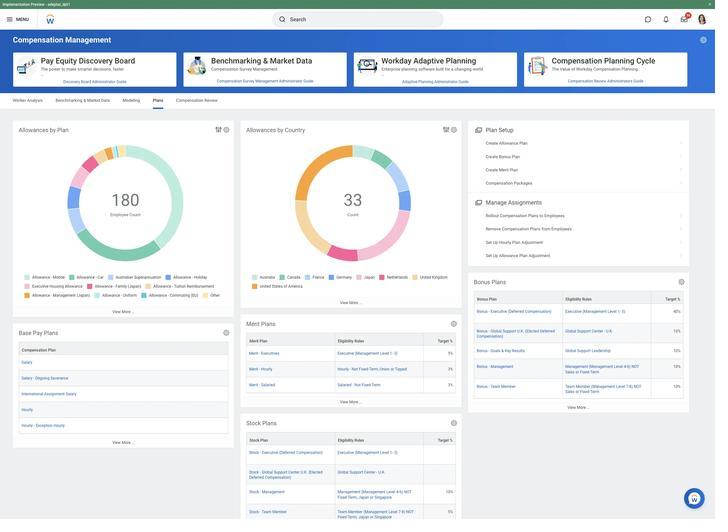Task type: locate. For each thing, give the bounding box(es) containing it.
bonus for bonus - executive (deferred compensation)
[[477, 310, 488, 314]]

1 vertical spatial (elected
[[309, 470, 323, 475]]

6) inside management (management level 4-6) not sales or fixed-term
[[628, 365, 631, 369]]

u.k. down stock - executive (deferred compensation)
[[301, 470, 308, 475]]

chevron right image for create merit plan
[[678, 165, 686, 172]]

international assignment salary
[[22, 392, 76, 397]]

and
[[162, 180, 170, 185]]

2 set from the top
[[486, 253, 493, 258]]

merit inside merit - hourly link
[[250, 367, 258, 372]]

1 japan from the top
[[359, 495, 370, 500]]

discovery
[[141, 175, 159, 180]]

7- down management (management level 4-6) not sales or fixed-term
[[627, 384, 630, 389]]

2 3% from the top
[[449, 383, 454, 388]]

chevron right image
[[678, 139, 686, 145], [678, 152, 686, 158], [678, 165, 686, 172], [678, 211, 686, 218], [678, 251, 686, 258]]

... inside "allowances by country" element
[[360, 301, 363, 305]]

0 horizontal spatial center
[[289, 470, 300, 475]]

plan up the intelligent
[[57, 127, 69, 133]]

% for merit plans
[[450, 339, 453, 344]]

merit plan button
[[247, 333, 335, 346]]

2 up from the top
[[494, 253, 499, 258]]

union
[[380, 367, 390, 372]]

up for hourly
[[494, 240, 499, 245]]

inbox large image
[[682, 16, 688, 23]]

or inside management (management level 4-6) not sales or fixed-term
[[576, 370, 580, 374]]

stock plans element
[[241, 414, 462, 519]]

cell for u.k.
[[424, 465, 456, 485]]

japan up team member (management level 7-8) not fixed-term, japan or singapore link
[[359, 495, 370, 500]]

or inside the team member (management level 7-8) not sales or fixed-term
[[576, 390, 580, 394]]

0 vertical spatial chevron right image
[[678, 179, 686, 185]]

core.
[[76, 134, 85, 139]]

2 by from the left
[[278, 127, 284, 133]]

0 horizontal spatial board
[[81, 80, 91, 84]]

- inside the hourly - not fixed-term, union or tipped link
[[350, 367, 351, 372]]

and down 'workforce'
[[110, 144, 117, 149]]

create up create merit plan
[[486, 154, 499, 159]]

stock up stock - management link at the bottom left of the page
[[250, 470, 259, 475]]

planning for adaptive planning administrator guide
[[419, 80, 434, 84]]

1 vertical spatial japan
[[359, 515, 370, 519]]

setup
[[499, 127, 514, 133]]

1 chevron right image from the top
[[678, 139, 686, 145]]

your
[[137, 82, 145, 87], [100, 108, 109, 113], [50, 175, 58, 180], [58, 185, 66, 190]]

compensation for compensation planning cycle
[[553, 56, 603, 65]]

view more ... for allowances by country
[[340, 301, 363, 305]]

compensation review
[[176, 98, 218, 103]]

1 horizontal spatial review
[[595, 79, 607, 83]]

1 horizontal spatial 6)
[[628, 365, 631, 369]]

executive (management level 1- 3) link for bonus plans
[[566, 308, 626, 314]]

- for merit - salaried
[[259, 383, 260, 388]]

center up the leadership
[[593, 329, 604, 334]]

list
[[469, 137, 690, 190], [469, 209, 690, 263]]

- for bonus - goals & key results
[[489, 349, 490, 353]]

eligibility rules inside stock plans element
[[338, 438, 365, 443]]

view more ... inside bonus plans element
[[568, 405, 591, 410]]

stock - global support center u.k. (elected deferred compensation) link
[[250, 469, 323, 480]]

(management for bonus - executive (deferred compensation)
[[583, 310, 607, 314]]

salaried down merit - hourly
[[261, 383, 275, 388]]

- inside stock - management link
[[260, 490, 261, 495]]

row containing stock - executive (deferred compensation)
[[247, 445, 456, 465]]

a left "single"
[[62, 149, 64, 154]]

stock for stock - management
[[250, 490, 259, 495]]

% inside merit plans element
[[450, 339, 453, 344]]

planning for compensation planning cycle
[[605, 56, 635, 65]]

support for stock - global support center u.k. (elected deferred compensation)
[[350, 470, 364, 475]]

merit - hourly
[[250, 367, 273, 372]]

1 vertical spatial eligibility
[[338, 339, 354, 344]]

chevron right image inside rollout compensation plans to employees link
[[678, 211, 686, 218]]

eligibility rules button
[[563, 291, 652, 304], [335, 333, 424, 346], [335, 433, 424, 445]]

up down remove
[[494, 240, 499, 245]]

view inside "allowances by country" element
[[340, 301, 349, 305]]

configure bonus plans image
[[679, 279, 686, 286]]

singapore up team member (management level 7-8) not fixed-term, japan or singapore link
[[375, 495, 392, 500]]

view more ... for allowances by plan
[[113, 310, 135, 314]]

configure and view chart data image
[[215, 126, 223, 133]]

support inside "global support leadership" link
[[578, 349, 592, 353]]

... for bonus plans
[[588, 405, 591, 410]]

rules inside merit plans element
[[355, 339, 365, 344]]

0 horizontal spatial 8)
[[402, 510, 406, 514]]

- down merit - hourly
[[259, 383, 260, 388]]

support up key
[[503, 329, 517, 334]]

up down set up hourly plan adjustment
[[494, 253, 499, 258]]

term up team member (management level 7-8) not sales or fixed-term link on the right of the page
[[591, 370, 600, 374]]

chevron right image for create bonus plan
[[678, 152, 686, 158]]

merit plan
[[250, 339, 268, 344]]

workday up learning,
[[41, 113, 57, 118]]

0 vertical spatial 5%
[[449, 351, 454, 356]]

0 horizontal spatial you
[[90, 87, 96, 92]]

hourly inside set up hourly plan adjustment link
[[500, 240, 512, 245]]

and down makes in the left top of the page
[[55, 87, 62, 92]]

center down stock - executive (deferred compensation)
[[289, 470, 300, 475]]

0 vertical spatial target % button
[[652, 291, 684, 304]]

adaptive up software
[[414, 56, 445, 65]]

10% for team member (management level 7-8) not sales or fixed-term
[[674, 384, 681, 389]]

market
[[270, 56, 295, 65], [87, 98, 100, 103]]

set down remove
[[486, 240, 493, 245]]

not up salaried - not fixed term link
[[352, 367, 358, 372]]

- inside salary - ongoing severance link
[[33, 376, 34, 381]]

sales inside management (management level 4-6) not sales or fixed-term
[[566, 370, 575, 374]]

more inside merit plans element
[[350, 400, 359, 405]]

5 chevron right image from the top
[[678, 251, 686, 258]]

market up compensation survey management administrator guide
[[270, 56, 295, 65]]

bonus for bonus - global support u.k. (elected deferred compensation)
[[477, 329, 488, 334]]

member down management (management level 4-6) not sales or fixed-term
[[577, 384, 591, 389]]

operations
[[63, 87, 83, 92]]

1 vertical spatial 4-
[[397, 490, 400, 495]]

list containing rollout compensation plans to employees
[[469, 209, 690, 263]]

plan up 'compensation packages'
[[510, 168, 519, 172]]

4- for management (management level 4-6) not sales or fixed-term
[[625, 365, 628, 369]]

management (management level 4-6) not sales or fixed-term
[[566, 365, 640, 374]]

global support center - u.k. link
[[566, 328, 614, 334], [338, 469, 386, 475]]

bonus down bonus plans
[[478, 297, 489, 302]]

0 horizontal spatial market
[[87, 98, 100, 103]]

and down we on the top left of the page
[[41, 144, 48, 149]]

0 horizontal spatial administrator
[[92, 80, 116, 84]]

term right fixed
[[372, 383, 381, 388]]

more for allowances by plan
[[122, 310, 131, 314]]

executive (management level 1- 3) link
[[566, 308, 626, 314], [338, 350, 398, 356], [338, 449, 398, 455]]

1 vertical spatial global support center - u.k. link
[[338, 469, 386, 475]]

survey for compensation survey management
[[240, 67, 252, 72]]

1 vertical spatial chevron right image
[[678, 224, 686, 231]]

1 horizontal spatial for
[[94, 170, 99, 175]]

(deferred for bonus plans
[[509, 310, 525, 314]]

1 horizontal spatial (elected
[[526, 329, 540, 334]]

-
[[46, 2, 47, 7], [489, 310, 490, 314], [489, 329, 490, 334], [605, 329, 606, 334], [489, 349, 490, 353], [259, 351, 260, 356], [489, 365, 490, 369], [259, 367, 260, 372], [350, 367, 351, 372], [33, 376, 34, 381], [259, 383, 260, 388], [353, 383, 354, 388], [489, 384, 490, 389], [34, 424, 35, 428], [260, 451, 261, 455], [260, 470, 261, 475], [377, 470, 378, 475], [260, 490, 261, 495], [260, 510, 261, 514]]

eligibility rules inside merit plans element
[[338, 339, 365, 344]]

target inside bonus plans element
[[666, 297, 677, 302]]

... inside base pay plans "element"
[[132, 441, 135, 445]]

view inside bonus plans element
[[568, 405, 577, 410]]

0 horizontal spatial manage
[[486, 199, 507, 206]]

chevron right image inside create allowance plan link
[[678, 139, 686, 145]]

% inside stock plans element
[[450, 438, 453, 443]]

40%
[[674, 310, 681, 314]]

1 3% from the top
[[449, 367, 454, 372]]

0 vertical spatial 3%
[[449, 367, 454, 372]]

tab list
[[6, 93, 710, 109]]

stock - global support center u.k. (elected deferred compensation)
[[250, 470, 323, 480]]

target inside stock plans element
[[438, 438, 449, 443]]

bonus inside popup button
[[478, 297, 489, 302]]

workday down data—you
[[41, 82, 57, 87]]

2 vertical spatial %
[[450, 438, 453, 443]]

goals
[[491, 349, 501, 353]]

salary right the assignment
[[66, 392, 76, 397]]

merit up merit plan
[[247, 321, 260, 328]]

board
[[115, 56, 135, 65], [81, 80, 91, 84]]

view more ... inside "allowances by country" element
[[340, 301, 363, 305]]

4-
[[625, 365, 628, 369], [397, 490, 400, 495]]

a inside an intelligent data core. we bring everything—financial and workforce transactions, third-party and legacy application data, budgets and plans, peer benchmarks, and more—into a single system.
[[62, 149, 64, 154]]

1 vertical spatial list
[[469, 209, 690, 263]]

3) inside stock plans element
[[395, 451, 398, 455]]

0 horizontal spatial benchmarking
[[56, 98, 82, 103]]

1 vertical spatial not
[[355, 383, 361, 388]]

eligibility rules
[[566, 297, 593, 302], [338, 339, 365, 344], [338, 438, 365, 443]]

hourly up merit - salaried link
[[261, 367, 273, 372]]

allowances inside allowances by plan element
[[19, 127, 48, 133]]

guide for pay equity discovery board
[[117, 80, 127, 84]]

fixed-
[[359, 367, 370, 372], [581, 370, 591, 374], [581, 390, 591, 394], [338, 495, 348, 500], [338, 515, 348, 519]]

merit plans element
[[241, 315, 462, 408]]

team member (management level 7-8) not fixed-term, japan or singapore link
[[338, 509, 414, 519]]

strategy
[[596, 77, 611, 82]]

administrator for workday adaptive planning
[[435, 80, 458, 84]]

global support center - u.k. inside stock plans element
[[338, 470, 386, 475]]

cell
[[424, 445, 456, 465], [424, 465, 456, 485]]

merit for merit plans
[[247, 321, 260, 328]]

business benefits
[[211, 123, 245, 128]]

5% for executive (management level 1- 3)
[[449, 351, 454, 356]]

2 create from the top
[[486, 154, 499, 159]]

row containing bonus - management
[[475, 359, 684, 379]]

benchmarks,
[[139, 144, 163, 149]]

1 vertical spatial 1-
[[390, 351, 394, 356]]

0 vertical spatial deferred
[[541, 329, 555, 334]]

configure this page image
[[700, 36, 708, 44]]

2 vertical spatial target %
[[438, 438, 453, 443]]

1- inside merit plans element
[[390, 351, 394, 356]]

0 vertical spatial pay
[[41, 56, 54, 65]]

main content
[[0, 30, 716, 519]]

(deferred inside stock - executive (deferred compensation) link
[[280, 451, 296, 455]]

0 vertical spatial list
[[469, 137, 690, 190]]

& up compensation survey management administrator guide
[[263, 56, 268, 65]]

2 singapore from the top
[[375, 515, 392, 519]]

or inside the hourly - not fixed-term, union or tipped link
[[391, 367, 395, 372]]

stock inside stock - global support center u.k. (elected deferred compensation)
[[250, 470, 259, 475]]

... for allowances by plan
[[132, 310, 135, 314]]

and up budgets
[[98, 139, 105, 144]]

stock up stock plan on the left of page
[[247, 420, 261, 427]]

stock up stock - team member link
[[250, 490, 259, 495]]

adaptive down planning
[[403, 80, 418, 84]]

term,
[[370, 367, 379, 372], [348, 495, 358, 500], [348, 515, 358, 519]]

4- up team member (management level 7-8) not fixed-term, japan or singapore link
[[397, 490, 400, 495]]

third-
[[150, 139, 160, 144]]

exception
[[36, 424, 53, 428]]

management inside management (management level 4-6) not sales or fixed-term
[[566, 365, 589, 369]]

2 vertical spatial target % button
[[424, 433, 456, 445]]

0 vertical spatial eligibility rules
[[566, 297, 593, 302]]

2 vertical spatial target
[[438, 438, 449, 443]]

row containing stock - team member
[[247, 504, 456, 519]]

3) for merit plans
[[395, 351, 398, 356]]

0 vertical spatial eligibility rules button
[[563, 291, 652, 304]]

review
[[595, 79, 607, 83], [205, 98, 218, 103]]

manage left changes
[[576, 108, 591, 113]]

compensation inside 'link'
[[503, 227, 530, 232]]

allowances right benefits
[[247, 127, 276, 133]]

0 horizontal spatial allowances
[[19, 127, 48, 133]]

0 vertical spatial board
[[115, 56, 135, 65]]

(deferred inside bonus - executive (deferred compensation) link
[[509, 310, 525, 314]]

0 vertical spatial allowance
[[500, 141, 519, 146]]

compensation survey management administrator guide
[[217, 79, 314, 83]]

deferred inside bonus - global support u.k. (elected deferred compensation)
[[541, 329, 555, 334]]

level for stock - management
[[387, 490, 396, 495]]

make down 'complete'
[[105, 87, 116, 92]]

1 create from the top
[[486, 141, 499, 146]]

adjustment down from
[[529, 253, 551, 258]]

2 allowances from the left
[[247, 127, 276, 133]]

survey
[[240, 67, 252, 72], [243, 79, 255, 83]]

give
[[41, 175, 49, 180]]

4 chevron right image from the top
[[678, 211, 686, 218]]

center
[[593, 329, 604, 334], [289, 470, 300, 475], [365, 470, 376, 475]]

target % button up 40%
[[652, 291, 684, 304]]

review right define
[[595, 79, 607, 83]]

executive (management level 1- 3) inside stock plans element
[[338, 451, 398, 455]]

1 horizontal spatial (deferred
[[509, 310, 525, 314]]

global support center - u.k. for stock plans
[[338, 470, 386, 475]]

1 vertical spatial rules
[[355, 339, 365, 344]]

1 vertical spatial market
[[87, 98, 100, 103]]

7- inside the team member (management level 7-8) not sales or fixed-term
[[627, 384, 630, 389]]

1 horizontal spatial make
[[105, 87, 116, 92]]

... for base pay plans
[[132, 441, 135, 445]]

pay equity discovery board
[[41, 56, 135, 65]]

set
[[486, 240, 493, 245], [486, 253, 493, 258]]

implementation preview -   adeptai_dpt1
[[3, 2, 70, 7]]

1 5% from the top
[[449, 351, 454, 356]]

merit - executives
[[250, 351, 280, 356]]

japan inside team member (management level 7-8) not fixed-term, japan or singapore
[[359, 515, 370, 519]]

chevron right image inside "set up allowance plan adjustment" link
[[678, 251, 686, 258]]

plans left from
[[531, 227, 541, 232]]

1 horizontal spatial global support center - u.k. link
[[566, 328, 614, 334]]

for for model
[[94, 170, 99, 175]]

day.
[[154, 180, 161, 185]]

- up management (management level 4-6) not fixed-term, japan or singapore link
[[377, 470, 378, 475]]

to up the to-
[[119, 118, 122, 123]]

administrator inside adaptive planning administrator guide link
[[435, 80, 458, 84]]

global support center - u.k. up "global support leadership" link
[[566, 329, 614, 334]]

create inside create bonus plan link
[[486, 154, 499, 159]]

1 horizontal spatial 4-
[[625, 365, 628, 369]]

merit inside merit - executives link
[[250, 351, 258, 356]]

1 chevron right image from the top
[[678, 179, 686, 185]]

it,
[[85, 77, 88, 82]]

1 up from the top
[[494, 240, 499, 245]]

model
[[81, 170, 93, 175]]

for down give
[[41, 180, 46, 185]]

1 horizontal spatial global support center - u.k.
[[566, 329, 614, 334]]

6) for management (management level 4-6) not fixed-term, japan or singapore
[[400, 490, 403, 495]]

applications
[[102, 180, 125, 185]]

plans up compensation plan
[[44, 330, 58, 337]]

0 horizontal spatial they
[[113, 175, 121, 180]]

8) inside the team member (management level 7-8) not sales or fixed-term
[[630, 384, 634, 389]]

merit inside merit - salaried link
[[250, 383, 258, 388]]

not left fixed
[[355, 383, 361, 388]]

7- inside team member (management level 7-8) not fixed-term, japan or singapore
[[399, 510, 402, 514]]

1 horizontal spatial by
[[278, 127, 284, 133]]

bonus inside bonus - global support u.k. (elected deferred compensation)
[[477, 329, 488, 334]]

plan up merit - executives link
[[260, 339, 268, 344]]

(management inside management (management level 4-6) not fixed-term, japan or singapore
[[362, 490, 386, 495]]

- inside merit - executives link
[[259, 351, 260, 356]]

your inside the data—you have tons of it, but how do you make sense of it? workday makes it easy to get a complete picture of your finances, people, and operations so you can make more informed decisions.
[[137, 82, 145, 87]]

create for create allowance plan
[[486, 141, 499, 146]]

executives
[[261, 351, 280, 356]]

employees inside 'link'
[[552, 227, 573, 232]]

1 set from the top
[[486, 240, 493, 245]]

1 vertical spatial sales
[[566, 370, 575, 374]]

1 horizontal spatial they
[[126, 180, 134, 185]]

0 vertical spatial term
[[591, 370, 600, 374]]

row containing merit plan
[[247, 333, 456, 346]]

2 horizontal spatial center
[[593, 329, 604, 334]]

transactions,
[[125, 139, 149, 144]]

peer
[[130, 144, 138, 149]]

review down the what
[[205, 98, 218, 103]]

compensation packages
[[486, 181, 533, 186]]

4- inside management (management level 4-6) not sales or fixed-term
[[625, 365, 628, 369]]

3) inside merit plans element
[[395, 351, 398, 356]]

list for plan setup
[[469, 137, 690, 190]]

1 by from the left
[[50, 127, 56, 133]]

eligibility rules button for merit plans
[[335, 333, 424, 346]]

global support center - u.k. link for stock plans
[[338, 469, 386, 475]]

- inside merit - hourly link
[[259, 367, 260, 372]]

more
[[117, 87, 126, 92]]

target % down configure stock plans "image"
[[438, 438, 453, 443]]

term, left union
[[370, 367, 379, 372]]

0 vertical spatial adjustment
[[522, 240, 544, 245]]

0 vertical spatial data
[[297, 56, 313, 65]]

2 vertical spatial eligibility rules button
[[335, 433, 424, 445]]

graph
[[111, 113, 122, 118]]

or inside team member (management level 7-8) not fixed-term, japan or singapore
[[370, 515, 374, 519]]

row containing bonus - global support u.k. (elected deferred compensation)
[[475, 324, 684, 343]]

employees up from
[[545, 213, 565, 218]]

support up "global support leadership" link
[[578, 329, 592, 334]]

0 vertical spatial rules
[[583, 297, 593, 302]]

natural
[[66, 118, 79, 123]]

allowances by country element
[[241, 121, 462, 308]]

- left exception
[[34, 424, 35, 428]]

informed
[[127, 87, 144, 92]]

1 list from the top
[[469, 137, 690, 190]]

0 horizontal spatial by
[[50, 127, 56, 133]]

2 chevron right image from the top
[[678, 224, 686, 231]]

1 salaried from the left
[[261, 383, 275, 388]]

1 vertical spatial create
[[486, 154, 499, 159]]

planning for sales planning
[[393, 180, 409, 185]]

generation
[[98, 118, 118, 123]]

- for stock - management
[[260, 490, 261, 495]]

more inside allowances by plan element
[[122, 310, 131, 314]]

benchmarking up compensation survey management
[[211, 56, 261, 65]]

survey down compensation survey management
[[243, 79, 255, 83]]

configure stock plans image
[[451, 420, 458, 427]]

level inside management (management level 4-6) not sales or fixed-term
[[615, 365, 624, 369]]

configure and view chart data image
[[443, 126, 451, 133]]

target % button down configure merit plans icon
[[424, 333, 456, 346]]

% up 40%
[[678, 297, 681, 302]]

board up so at the top left
[[81, 80, 91, 84]]

more for bonus plans
[[578, 405, 587, 410]]

configure merit plans image
[[451, 320, 458, 328]]

planning for financial planning
[[400, 108, 416, 113]]

not for fixed-
[[352, 367, 358, 372]]

0 vertical spatial you
[[110, 77, 117, 82]]

2 the from the left
[[553, 67, 560, 72]]

6) for management (management level 4-6) not sales or fixed-term
[[628, 365, 631, 369]]

2 vertical spatial 1-
[[390, 451, 394, 455]]

merit down create bonus plan
[[500, 168, 509, 172]]

2 cell from the top
[[424, 465, 456, 485]]

salary down compensation plan
[[22, 360, 32, 365]]

- inside merit - salaried link
[[259, 383, 260, 388]]

0 vertical spatial market
[[270, 56, 295, 65]]

0 horizontal spatial data
[[101, 98, 110, 103]]

2 vertical spatial create
[[486, 168, 499, 172]]

employees for remove compensation plans from employees
[[552, 227, 573, 232]]

3 chevron right image from the top
[[678, 165, 686, 172]]

2 5% from the top
[[449, 510, 454, 514]]

employees right from
[[552, 227, 573, 232]]

more for base pay plans
[[122, 441, 131, 445]]

2 vertical spatial eligibility
[[338, 438, 354, 443]]

salaried - not fixed term link
[[338, 382, 381, 388]]

language
[[80, 118, 97, 123]]

2 chevron right image from the top
[[678, 152, 686, 158]]

10% for management (management level 4-6) not fixed-term, japan or singapore
[[446, 490, 454, 495]]

merit inside merit plan popup button
[[250, 339, 259, 344]]

1 horizontal spatial allowances
[[247, 127, 276, 133]]

more for merit plans
[[350, 400, 359, 405]]

allowances by country
[[247, 127, 305, 133]]

plan right menu group icon
[[486, 127, 498, 133]]

bonus down create allowance plan
[[500, 154, 511, 159]]

singapore down management (management level 4-6) not fixed-term, japan or singapore
[[375, 515, 392, 519]]

2 count from the left
[[348, 212, 359, 217]]

0 vertical spatial executive (management level 1- 3) link
[[566, 308, 626, 314]]

the left value
[[553, 67, 560, 72]]

- up stock - team member link
[[260, 490, 261, 495]]

2 list from the top
[[469, 209, 690, 263]]

row containing stock plan
[[247, 432, 456, 445]]

view for allowances by country
[[340, 301, 349, 305]]

1 horizontal spatial salaried
[[338, 383, 352, 388]]

8)
[[630, 384, 634, 389], [402, 510, 406, 514]]

eligibility inside merit plans element
[[338, 339, 354, 344]]

global support center - u.k. inside bonus plans element
[[566, 329, 614, 334]]

adaptive planning administrator guide link
[[354, 77, 518, 87]]

3 create from the top
[[486, 168, 499, 172]]

bonus down bonus - management
[[477, 384, 488, 389]]

stock for stock - team member
[[250, 510, 259, 514]]

180
[[111, 191, 140, 210]]

set for set up hourly plan adjustment
[[486, 240, 493, 245]]

value
[[561, 67, 571, 72]]

a right the get
[[96, 82, 99, 87]]

data
[[297, 56, 313, 65], [101, 98, 110, 103]]

2 vertical spatial term
[[591, 390, 600, 394]]

executive (management level 1- 3) link for stock plans
[[338, 449, 398, 455]]

bonus - global support u.k. (elected deferred compensation) link
[[477, 328, 555, 339]]

1 horizontal spatial data
[[297, 56, 313, 65]]

adjustment down remove compensation plans from employees
[[522, 240, 544, 245]]

tab list containing worker analysis
[[6, 93, 710, 109]]

2 vertical spatial sales
[[566, 390, 575, 394]]

world.
[[473, 67, 485, 72]]

allowance down set up hourly plan adjustment
[[500, 253, 519, 258]]

2 allowance from the top
[[500, 253, 519, 258]]

count right employee
[[130, 212, 141, 217]]

eligibility inside bonus plans element
[[566, 297, 582, 302]]

view more ... for bonus plans
[[568, 405, 591, 410]]

menu group image
[[475, 125, 483, 134]]

4- inside management (management level 4-6) not fixed-term, japan or singapore
[[397, 490, 400, 495]]

2 vertical spatial term,
[[348, 515, 358, 519]]

0 vertical spatial target %
[[666, 297, 681, 302]]

1 cell from the top
[[424, 445, 456, 465]]

1 vertical spatial set
[[486, 253, 493, 258]]

of
[[572, 67, 576, 72], [80, 77, 83, 82], [142, 77, 145, 82], [132, 82, 136, 87], [168, 118, 172, 123]]

manage
[[576, 108, 591, 113], [486, 199, 507, 206]]

1 count from the left
[[130, 212, 141, 217]]

allowances
[[19, 127, 48, 133], [247, 127, 276, 133]]

allowances by plan
[[19, 127, 69, 133]]

1 vertical spatial benchmarking & market data
[[56, 98, 110, 103]]

0 horizontal spatial 7-
[[399, 510, 402, 514]]

do
[[105, 77, 109, 82]]

0 vertical spatial benchmarking & market data
[[211, 56, 313, 65]]

0 vertical spatial singapore
[[375, 495, 392, 500]]

not inside management (management level 4-6) not fixed-term, japan or singapore
[[404, 490, 412, 495]]

0 vertical spatial global support center - u.k. link
[[566, 328, 614, 334]]

2 vertical spatial 3)
[[395, 451, 398, 455]]

1 vertical spatial adaptive
[[403, 80, 418, 84]]

plan down bonus plans
[[490, 297, 497, 302]]

set up hourly plan adjustment
[[486, 240, 544, 245]]

- down the stock - management
[[260, 510, 261, 514]]

chevron right image
[[678, 179, 686, 185], [678, 224, 686, 231], [678, 238, 686, 244]]

plan down create allowance plan
[[512, 154, 521, 159]]

executive (management level 1- 3) inside bonus plans element
[[566, 310, 626, 314]]

- for stock - executive (deferred compensation)
[[260, 451, 261, 455]]

1- for merit plans
[[390, 351, 394, 356]]

... for merit plans
[[360, 400, 363, 405]]

2 vertical spatial eligibility rules
[[338, 438, 365, 443]]

stock down the stock - management
[[250, 510, 259, 514]]

target %
[[666, 297, 681, 302], [438, 339, 453, 344], [438, 438, 453, 443]]

the left power
[[41, 67, 48, 72]]

% down configure stock plans "image"
[[450, 438, 453, 443]]

the
[[41, 67, 48, 72], [553, 67, 560, 72]]

view inside allowances by plan element
[[113, 310, 121, 314]]

make up picture
[[118, 77, 128, 82]]

0 horizontal spatial (elected
[[309, 470, 323, 475]]

target % inside stock plans element
[[438, 438, 453, 443]]

1 allowances from the left
[[19, 127, 48, 133]]

bonus for bonus - team member
[[477, 384, 488, 389]]

- for salary - ongoing severance
[[33, 376, 34, 381]]

list containing create allowance plan
[[469, 137, 690, 190]]

stock down stock plans
[[250, 438, 260, 443]]

a
[[41, 170, 44, 175]]

1 singapore from the top
[[375, 495, 392, 500]]

global for stock - global support center u.k. (elected deferred compensation)
[[338, 470, 349, 475]]

fixed- inside management (management level 4-6) not fixed-term, japan or singapore
[[338, 495, 348, 500]]

% for stock plans
[[450, 438, 453, 443]]

eligibility rules inside bonus plans element
[[566, 297, 593, 302]]

salary link
[[22, 359, 32, 365]]

create inside create merit plan "link"
[[486, 168, 499, 172]]

compensation for compensation survey management administrator guide
[[217, 79, 242, 83]]

guide inside "link"
[[634, 79, 644, 83]]

allowances by plan element
[[13, 121, 234, 317]]

term, inside merit plans element
[[370, 367, 379, 372]]

1 horizontal spatial deferred
[[541, 329, 555, 334]]

executive (management level 1- 3) link for merit plans
[[338, 350, 398, 356]]

augmented analytics to answer your questions. workday combines pattern detection, graph processing, machine learning, and natural language generation to search through millions of data points, and surface insights in simple-to-understand stories.
[[41, 108, 172, 128]]

1- inside bonus plans element
[[618, 310, 621, 314]]

2 japan from the top
[[359, 515, 370, 519]]

3) inside bonus plans element
[[622, 310, 626, 314]]

global
[[491, 329, 502, 334], [566, 329, 577, 334], [566, 349, 577, 353], [262, 470, 273, 475], [338, 470, 349, 475]]

target % inside merit plans element
[[438, 339, 453, 344]]

bonus up the bonus plan
[[475, 279, 491, 286]]

1 vertical spatial employees
[[552, 227, 573, 232]]

2 vertical spatial rules
[[355, 438, 365, 443]]

row containing bonus - executive (deferred compensation)
[[475, 304, 684, 324]]

global support center - u.k. link up management (management level 4-6) not fixed-term, japan or singapore link
[[338, 469, 386, 475]]

- for hourly - exception hourly
[[34, 424, 35, 428]]

compensation) up the goals in the bottom of the page
[[477, 334, 504, 339]]

level inside management (management level 4-6) not fixed-term, japan or singapore
[[387, 490, 396, 495]]

compensation management
[[13, 35, 111, 44]]

0 vertical spatial japan
[[359, 495, 370, 500]]

(deferred down bonus plan popup button
[[509, 310, 525, 314]]

secure.
[[114, 185, 127, 190]]

0 vertical spatial global support center - u.k.
[[566, 329, 614, 334]]

2 vertical spatial make
[[105, 87, 116, 92]]

support down stock - executive (deferred compensation)
[[274, 470, 288, 475]]

0 horizontal spatial salaried
[[261, 383, 275, 388]]

1 the from the left
[[41, 67, 48, 72]]

1 horizontal spatial market
[[270, 56, 295, 65]]

up inside "set up allowance plan adjustment" link
[[494, 253, 499, 258]]

machine
[[145, 113, 161, 118]]

- for merit - hourly
[[259, 367, 260, 372]]

3 chevron right image from the top
[[678, 238, 686, 244]]

row
[[475, 291, 684, 304], [475, 304, 684, 324], [475, 324, 684, 343], [247, 333, 456, 346], [475, 343, 684, 359], [247, 346, 456, 362], [475, 359, 684, 379], [247, 362, 456, 378], [247, 378, 456, 393], [475, 379, 684, 399], [247, 432, 456, 445], [247, 445, 456, 465], [247, 465, 456, 485], [247, 485, 456, 504], [247, 504, 456, 519]]

1 horizontal spatial administrator
[[279, 79, 303, 83]]

salary for salary link
[[22, 360, 32, 365]]

augmented
[[41, 108, 62, 113]]

10% for global support leadership
[[674, 349, 681, 353]]

they down need
[[126, 180, 134, 185]]

enterprise planning software built for a changing world.
[[382, 67, 485, 72]]



Task type: vqa. For each thing, say whether or not it's contained in the screenshot.


Task type: describe. For each thing, give the bounding box(es) containing it.
bonus plan button
[[475, 291, 563, 304]]

row containing bonus plan
[[475, 291, 684, 304]]

support inside stock - global support center u.k. (elected deferred compensation)
[[274, 470, 288, 475]]

chevron right image for adjustment
[[678, 238, 686, 244]]

(management for bonus - management
[[590, 365, 614, 369]]

adaptive planning administrator guide
[[403, 80, 469, 84]]

plans up stock plan on the left of page
[[263, 420, 277, 427]]

global for bonus - goals & key results
[[566, 349, 577, 353]]

workforce
[[106, 139, 124, 144]]

salaried - not fixed term
[[338, 383, 381, 388]]

rules for bonus plans
[[583, 297, 593, 302]]

row containing merit - salaried
[[247, 378, 456, 393]]

remove compensation plans from employees link
[[469, 223, 690, 236]]

bonus - management
[[477, 365, 514, 369]]

executive inside stock - executive (deferred compensation) link
[[262, 451, 279, 455]]

member inside team member (management level 7-8) not fixed-term, japan or singapore
[[349, 510, 363, 514]]

create merit plan
[[486, 168, 519, 172]]

bonus for bonus plan
[[478, 297, 489, 302]]

team inside team member (management level 7-8) not fixed-term, japan or singapore
[[338, 510, 348, 514]]

menu group image
[[475, 198, 483, 207]]

and down party at the left
[[164, 144, 171, 149]]

survey for compensation survey management administrator guide
[[243, 79, 255, 83]]

0 vertical spatial benchmarking
[[211, 56, 261, 65]]

fixed- inside merit plans element
[[359, 367, 370, 372]]

1- for stock plans
[[390, 451, 394, 455]]

(deferred for stock plans
[[280, 451, 296, 455]]

team inside the team member (management level 7-8) not sales or fixed-term
[[566, 384, 576, 389]]

workday up enterprise
[[382, 56, 412, 65]]

the for pay equity discovery board
[[41, 67, 48, 72]]

& left define
[[579, 77, 582, 82]]

bonus - team member
[[477, 384, 516, 389]]

analysis,
[[61, 180, 77, 185]]

0 vertical spatial the
[[72, 175, 78, 180]]

everything—financial
[[58, 139, 97, 144]]

guide for workday adaptive planning
[[459, 80, 469, 84]]

what it is?
[[211, 77, 231, 82]]

bonus plans
[[475, 279, 507, 286]]

not inside the team member (management level 7-8) not sales or fixed-term
[[635, 384, 642, 389]]

create merit plan link
[[469, 163, 690, 177]]

main content containing 180
[[0, 30, 716, 519]]

data inside a consistent security model for self-service. give your teams the granular reporting they need with discovery boards for ad hoc analysis, all within the applications they use every day. and count on your sensitive data remaining secure.
[[85, 185, 93, 190]]

data inside an intelligent data core. we bring everything—financial and workforce transactions, third-party and legacy application data, budgets and plans, peer benchmarks, and more—into a single system.
[[66, 134, 75, 139]]

global inside stock - global support center u.k. (elected deferred compensation)
[[262, 470, 273, 475]]

- for bonus - executive (deferred compensation)
[[489, 310, 490, 314]]

plan down set up hourly plan adjustment
[[520, 253, 528, 258]]

180 button
[[111, 189, 141, 212]]

guide for compensation planning cycle
[[634, 79, 644, 83]]

on
[[53, 185, 57, 190]]

assignments
[[509, 199, 543, 206]]

- up the leadership
[[605, 329, 606, 334]]

data inside augmented analytics to answer your questions. workday combines pattern detection, graph processing, machine learning, and natural language generation to search through millions of data points, and surface insights in simple-to-understand stories.
[[41, 123, 49, 128]]

target % for merit plans
[[438, 339, 453, 344]]

view for base pay plans
[[113, 441, 121, 445]]

target for stock plans
[[438, 438, 449, 443]]

and down natural
[[64, 123, 71, 128]]

plan inside "link"
[[510, 168, 519, 172]]

of inside augmented analytics to answer your questions. workday combines pattern detection, graph processing, machine learning, and natural language generation to search through millions of data points, and surface insights in simple-to-understand stories.
[[168, 118, 172, 123]]

japan inside management (management level 4-6) not fixed-term, japan or singapore
[[359, 495, 370, 500]]

compensation) inside stock - global support center u.k. (elected deferred compensation)
[[265, 476, 292, 480]]

- for stock - global support center u.k. (elected deferred compensation)
[[260, 470, 261, 475]]

cell for 3)
[[424, 445, 456, 465]]

level inside team member (management level 7-8) not fixed-term, japan or singapore
[[389, 510, 398, 514]]

equity
[[56, 56, 77, 65]]

search image
[[279, 15, 287, 23]]

(elected inside stock - global support center u.k. (elected deferred compensation)
[[309, 470, 323, 475]]

justify image
[[6, 15, 14, 23]]

term inside the team member (management level 7-8) not sales or fixed-term
[[591, 390, 600, 394]]

1 vertical spatial discovery
[[63, 80, 80, 84]]

u.k. up the leadership
[[607, 329, 614, 334]]

hoc
[[53, 180, 60, 185]]

0 vertical spatial adaptive
[[414, 56, 445, 65]]

term inside management (management level 4-6) not sales or fixed-term
[[591, 370, 600, 374]]

level inside the team member (management level 7-8) not sales or fixed-term
[[617, 384, 626, 389]]

your right the on
[[58, 185, 66, 190]]

management inside management (management level 4-6) not fixed-term, japan or singapore
[[338, 490, 361, 495]]

5% for team member (management level 7-8) not fixed-term, japan or singapore
[[449, 510, 454, 514]]

plan down value
[[570, 77, 578, 82]]

& down so at the top left
[[84, 98, 86, 103]]

0 vertical spatial sales
[[382, 180, 392, 185]]

team member (management level 7-8) not fixed-term, japan or singapore
[[338, 510, 414, 519]]

the power to make smarter decisions, faster.
[[41, 67, 125, 72]]

benchmarking & market data inside tab list
[[56, 98, 110, 103]]

compensation) down stock plan popup button
[[297, 451, 323, 455]]

workday up ability to plan & define strategy
[[577, 67, 593, 72]]

target % for bonus plans
[[666, 297, 681, 302]]

0 vertical spatial a
[[452, 67, 454, 72]]

compensation plan row
[[19, 342, 229, 355]]

fixed- inside management (management level 4-6) not sales or fixed-term
[[581, 370, 591, 374]]

flexibility
[[553, 108, 570, 113]]

how
[[96, 77, 104, 82]]

to up 'pattern'
[[81, 108, 85, 113]]

u.k. inside stock - global support center u.k. (elected deferred compensation)
[[301, 470, 308, 475]]

singapore inside team member (management level 7-8) not fixed-term, japan or singapore
[[375, 515, 392, 519]]

executive (management level 1- 3) for stock plans
[[338, 451, 398, 455]]

configure allowances by plan image
[[223, 126, 230, 133]]

1 vertical spatial board
[[81, 80, 91, 84]]

to right the "ability" on the right top of page
[[565, 77, 569, 82]]

bonus - management link
[[477, 363, 514, 369]]

compensation) down bonus plan popup button
[[526, 310, 552, 314]]

up for allowance
[[494, 253, 499, 258]]

changing
[[455, 67, 472, 72]]

Search Workday  search field
[[290, 12, 430, 26]]

of right value
[[572, 67, 576, 72]]

create for create merit plan
[[486, 168, 499, 172]]

1 vertical spatial they
[[126, 180, 134, 185]]

by for 180
[[50, 127, 56, 133]]

or inside management (management level 4-6) not fixed-term, japan or singapore
[[370, 495, 374, 500]]

plan up set up allowance plan adjustment
[[513, 240, 521, 245]]

target % for stock plans
[[438, 438, 453, 443]]

count inside the 33 count
[[348, 212, 359, 217]]

& inside bonus plans element
[[502, 349, 505, 353]]

row containing stock - global support center u.k. (elected deferred compensation)
[[247, 465, 456, 485]]

quickly
[[633, 108, 647, 113]]

1 horizontal spatial benchmarking & market data
[[211, 56, 313, 65]]

compensation) inside bonus - global support u.k. (elected deferred compensation)
[[477, 334, 504, 339]]

2 vertical spatial salary
[[66, 392, 76, 397]]

1 horizontal spatial board
[[115, 56, 135, 65]]

financial planning
[[382, 108, 416, 113]]

workday inside the data—you have tons of it, but how do you make sense of it? workday makes it easy to get a complete picture of your finances, people, and operations so you can make more informed decisions.
[[41, 82, 57, 87]]

- inside menu banner
[[46, 2, 47, 7]]

(elected inside bonus - global support u.k. (elected deferred compensation)
[[526, 329, 540, 334]]

chevron right image for employees
[[678, 224, 686, 231]]

ad
[[47, 180, 52, 185]]

it
[[72, 82, 74, 87]]

- for bonus - team member
[[489, 384, 490, 389]]

bonus - team member link
[[477, 383, 516, 389]]

tipped
[[395, 367, 407, 372]]

administrator inside the compensation survey management administrator guide link
[[279, 79, 303, 83]]

workday inside augmented analytics to answer your questions. workday combines pattern detection, graph processing, machine learning, and natural language generation to search through millions of data points, and surface insights in simple-to-understand stories.
[[41, 113, 57, 118]]

row containing bonus - team member
[[475, 379, 684, 399]]

bonus for bonus plans
[[475, 279, 491, 286]]

data,
[[84, 144, 93, 149]]

not inside management (management level 4-6) not sales or fixed-term
[[632, 365, 640, 369]]

tab list inside main content
[[6, 93, 710, 109]]

level for bonus - management
[[615, 365, 624, 369]]

key
[[505, 349, 512, 353]]

8) for team member (management level 7-8) not sales or fixed-term
[[630, 384, 634, 389]]

singapore inside management (management level 4-6) not fixed-term, japan or singapore
[[375, 495, 392, 500]]

4- for management (management level 4-6) not fixed-term, japan or singapore
[[397, 490, 400, 495]]

1 horizontal spatial you
[[110, 77, 117, 82]]

2 vertical spatial for
[[41, 180, 46, 185]]

compensation survey management
[[211, 67, 278, 72]]

and up points,
[[58, 118, 65, 123]]

3) for stock plans
[[395, 451, 398, 455]]

plan down stock plans
[[261, 438, 268, 443]]

set for set up allowance plan adjustment
[[486, 253, 493, 258]]

plans up remove compensation plans from employees
[[529, 213, 539, 218]]

hourly - not fixed-term, union or tipped
[[338, 367, 407, 372]]

employees for rollout compensation plans to employees
[[545, 213, 565, 218]]

to up from
[[540, 213, 544, 218]]

by for 33
[[278, 127, 284, 133]]

term, inside management (management level 4-6) not fixed-term, japan or singapore
[[348, 495, 358, 500]]

% for bonus plans
[[678, 297, 681, 302]]

180 employee count
[[110, 191, 141, 217]]

legacy
[[49, 144, 61, 149]]

to-
[[121, 123, 125, 128]]

sales inside the team member (management level 7-8) not sales or fixed-term
[[566, 390, 575, 394]]

executive for merit plans
[[338, 351, 354, 356]]

of left it,
[[80, 77, 83, 82]]

but
[[89, 77, 95, 82]]

(management for merit - executives
[[355, 351, 379, 356]]

level for merit - executives
[[380, 351, 389, 356]]

single
[[65, 149, 76, 154]]

compensation for compensation review administrators guide
[[569, 79, 594, 83]]

it
[[222, 77, 225, 82]]

party
[[160, 139, 169, 144]]

global support center - u.k. for bonus plans
[[566, 329, 614, 334]]

create allowance plan
[[486, 141, 528, 146]]

notifications large image
[[664, 16, 670, 23]]

3% for hourly - not fixed-term, union or tipped
[[449, 367, 454, 372]]

executive for bonus plans
[[566, 310, 582, 314]]

in
[[103, 123, 106, 128]]

(management inside team member (management level 7-8) not fixed-term, japan or singapore
[[364, 510, 388, 514]]

through
[[137, 118, 151, 123]]

member down bonus - management
[[502, 384, 516, 389]]

leadership
[[593, 349, 612, 353]]

the value of workday compensation planning
[[553, 67, 639, 72]]

business
[[211, 123, 228, 128]]

center for bonus plans
[[593, 329, 604, 334]]

count inside 180 employee count
[[130, 212, 141, 217]]

to inside the data—you have tons of it, but how do you make sense of it? workday makes it easy to get a complete picture of your finances, people, and operations so you can make more informed decisions.
[[85, 82, 88, 87]]

row containing bonus - goals & key results
[[475, 343, 684, 359]]

member inside the team member (management level 7-8) not sales or fixed-term
[[577, 384, 591, 389]]

1 vertical spatial benchmarking
[[56, 98, 82, 103]]

3) for bonus plans
[[622, 310, 626, 314]]

1 vertical spatial make
[[118, 77, 128, 82]]

0 vertical spatial make
[[66, 67, 77, 72]]

your down consistent
[[50, 175, 58, 180]]

view more ... link for merit plans
[[241, 397, 462, 408]]

plans inside "element"
[[44, 330, 58, 337]]

term inside salaried - not fixed term link
[[372, 383, 381, 388]]

international
[[22, 392, 43, 397]]

software
[[419, 67, 435, 72]]

menu banner
[[0, 0, 716, 30]]

hourly down hourly link
[[22, 424, 33, 428]]

of left 'it?'
[[142, 77, 145, 82]]

stock for stock plans
[[247, 420, 261, 427]]

- for stock - team member
[[260, 510, 261, 514]]

application
[[62, 144, 83, 149]]

worker
[[13, 98, 26, 103]]

stock - team member
[[250, 510, 287, 514]]

member down the stock - management
[[273, 510, 287, 514]]

plan up create bonus plan
[[520, 141, 528, 146]]

0 vertical spatial discovery
[[79, 56, 113, 65]]

base pay plans element
[[13, 324, 234, 448]]

target for merit plans
[[438, 339, 449, 344]]

1 horizontal spatial manage
[[576, 108, 591, 113]]

stock - management link
[[250, 489, 285, 495]]

a inside the data—you have tons of it, but how do you make sense of it? workday makes it easy to get a complete picture of your finances, people, and operations so you can make more informed decisions.
[[96, 82, 99, 87]]

merit inside create merit plan "link"
[[500, 168, 509, 172]]

2 salaried from the left
[[338, 383, 352, 388]]

hourly - exception hourly link
[[22, 422, 65, 428]]

a consistent security model for self-service. give your teams the granular reporting they need with discovery boards for ad hoc analysis, all within the applications they use every day. and count on your sensitive data remaining secure.
[[41, 170, 173, 190]]

bonus - global support u.k. (elected deferred compensation)
[[477, 329, 555, 339]]

merit for merit plan
[[250, 339, 259, 344]]

for for built
[[445, 67, 451, 72]]

and left the execute
[[609, 108, 616, 113]]

8) for team member (management level 7-8) not fixed-term, japan or singapore
[[402, 510, 406, 514]]

smarter
[[78, 67, 92, 72]]

rules for stock plans
[[355, 438, 365, 443]]

plans inside tab list
[[153, 98, 164, 103]]

employee
[[110, 212, 129, 217]]

need
[[122, 175, 131, 180]]

eligibility for bonus plans
[[566, 297, 582, 302]]

not for fixed
[[355, 383, 361, 388]]

... for allowances by country
[[360, 301, 363, 305]]

salary for salary - ongoing severance
[[22, 376, 32, 381]]

fixed- inside the team member (management level 7-8) not sales or fixed-term
[[581, 390, 591, 394]]

your inside augmented analytics to answer your questions. workday combines pattern detection, graph processing, machine learning, and natural language generation to search through millions of data points, and surface insights in simple-to-understand stories.
[[100, 108, 109, 113]]

worker analysis
[[13, 98, 43, 103]]

term, inside team member (management level 7-8) not fixed-term, japan or singapore
[[348, 515, 358, 519]]

row containing merit - hourly
[[247, 362, 456, 378]]

(management for stock - management
[[362, 490, 386, 495]]

support for bonus - global support u.k. (elected deferred compensation)
[[578, 329, 592, 334]]

sensitive
[[67, 185, 84, 190]]

finances,
[[146, 82, 163, 87]]

bonus - executive (deferred compensation)
[[477, 310, 552, 314]]

intelligent
[[47, 134, 65, 139]]

decisions.
[[145, 87, 164, 92]]

administrator for pay equity discovery board
[[92, 80, 116, 84]]

bonus for bonus - management
[[477, 365, 488, 369]]

deferred inside stock - global support center u.k. (elected deferred compensation)
[[250, 476, 264, 480]]

center for stock plans
[[365, 470, 376, 475]]

10% for management (management level 4-6) not sales or fixed-term
[[674, 365, 681, 369]]

view more ... link for allowances by plan
[[13, 307, 234, 317]]

every
[[143, 180, 153, 185]]

of down sense
[[132, 82, 136, 87]]

compensation for compensation management
[[13, 35, 63, 44]]

profile logan mcneil image
[[698, 14, 708, 26]]

compensation planning cycle
[[553, 56, 656, 65]]

set up allowance plan adjustment link
[[469, 249, 690, 263]]

eligibility rules for bonus plans
[[566, 297, 593, 302]]

rollout compensation plans to employees
[[486, 213, 565, 218]]

support inside bonus - global support u.k. (elected deferred compensation)
[[503, 329, 517, 334]]

power
[[49, 67, 61, 72]]

merit for merit - salaried
[[250, 383, 258, 388]]

consistent
[[45, 170, 64, 175]]

chevron right image for rollout compensation plans to employees
[[678, 211, 686, 218]]

eligibility rules button for stock plans
[[335, 433, 424, 445]]

executive inside bonus - executive (deferred compensation) link
[[491, 310, 508, 314]]

1 vertical spatial manage
[[486, 199, 507, 206]]

fixed- inside team member (management level 7-8) not fixed-term, japan or singapore
[[338, 515, 348, 519]]

to right power
[[62, 67, 65, 72]]

stock - team member link
[[250, 509, 287, 514]]

adjustment for set up hourly plan adjustment
[[522, 240, 544, 245]]

salary - ongoing severance link
[[22, 375, 68, 381]]

pay inside base pay plans "element"
[[33, 330, 42, 337]]

chevron right image inside compensation packages link
[[678, 179, 686, 185]]

plans up merit plan
[[261, 321, 276, 328]]

more for allowances by country
[[350, 301, 359, 305]]

country
[[285, 127, 305, 133]]

hourly inside merit - hourly link
[[261, 367, 273, 372]]

row containing stock - management
[[247, 485, 456, 504]]

not inside team member (management level 7-8) not fixed-term, japan or singapore
[[407, 510, 414, 514]]

1 vertical spatial data
[[101, 98, 110, 103]]

modeling
[[123, 98, 140, 103]]

hourly down international
[[22, 408, 33, 412]]

close environment banner image
[[709, 2, 713, 6]]

hourly - not fixed-term, union or tipped link
[[338, 366, 407, 372]]

management (management level 4-6) not fixed-term, japan or singapore link
[[338, 489, 412, 500]]

discovery board administrator guide link
[[13, 77, 177, 87]]

hourly right exception
[[54, 424, 65, 428]]

global inside bonus - global support u.k. (elected deferred compensation)
[[491, 329, 502, 334]]

plans up the bonus plan
[[492, 279, 507, 286]]

bonus plans element
[[469, 273, 690, 413]]

budgets
[[94, 144, 109, 149]]

and inside the data—you have tons of it, but how do you make sense of it? workday makes it easy to get a complete picture of your finances, people, and operations so you can make more informed decisions.
[[55, 87, 62, 92]]

row containing merit - executives
[[247, 346, 456, 362]]

u.k. up management (management level 4-6) not fixed-term, japan or singapore link
[[379, 470, 386, 475]]

system.
[[77, 149, 92, 154]]

benefits
[[229, 123, 245, 128]]

eligibility rules for stock plans
[[338, 438, 365, 443]]

target % button for bonus plans
[[652, 291, 684, 304]]

executive for stock plans
[[338, 451, 354, 455]]

center inside stock - global support center u.k. (elected deferred compensation)
[[289, 470, 300, 475]]

7- for team member (management level 7-8) not fixed-term, japan or singapore
[[399, 510, 402, 514]]

configure base pay plans image
[[223, 329, 230, 337]]

1 horizontal spatial the
[[95, 180, 101, 185]]

1- for bonus plans
[[618, 310, 621, 314]]

u.k. inside bonus - global support u.k. (elected deferred compensation)
[[518, 329, 525, 334]]

configure allowances by country image
[[451, 126, 458, 133]]

points,
[[50, 123, 63, 128]]

hourly inside the hourly - not fixed-term, union or tipped link
[[338, 367, 349, 372]]

plans inside 'link'
[[531, 227, 541, 232]]

merit - salaried link
[[250, 382, 275, 388]]

chevron right image for set up allowance plan adjustment
[[678, 251, 686, 258]]

(management inside the team member (management level 7-8) not sales or fixed-term
[[592, 384, 616, 389]]

1 allowance from the top
[[500, 141, 519, 146]]

- for hourly - not fixed-term, union or tipped
[[350, 367, 351, 372]]

plan inside row
[[48, 348, 56, 353]]

results
[[513, 349, 525, 353]]

to right flexibility
[[571, 108, 575, 113]]

management (management level 4-6) not fixed-term, japan or singapore
[[338, 490, 412, 500]]



